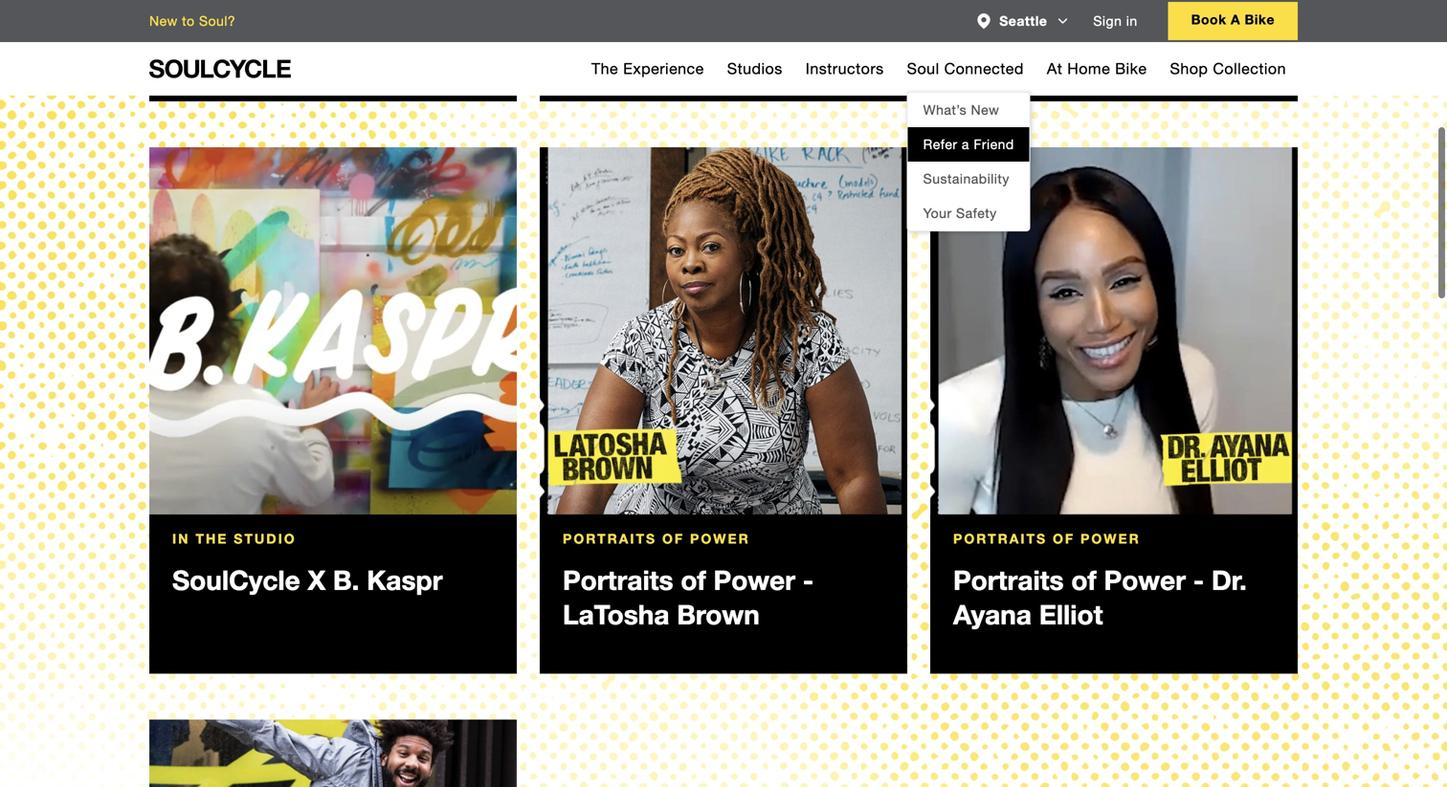 Task type: vqa. For each thing, say whether or not it's contained in the screenshot.
Your First Ride link
no



Task type: describe. For each thing, give the bounding box(es) containing it.
sign in link
[[1093, 13, 1138, 29]]

soulcycle for soulcycle x b. kaspr
[[172, 564, 300, 597]]

portraits of power - dr. ayana elliot
[[953, 564, 1247, 631]]

soul connected
[[907, 60, 1024, 78]]

b.
[[333, 564, 359, 597]]

soulcycle home page image
[[149, 59, 291, 78]]

soul
[[907, 60, 940, 78]]

of up portraits of power - latosha brown on the bottom of page
[[662, 531, 685, 547]]

instructors
[[806, 60, 884, 78]]

- for portraits of power - latosha brown
[[803, 564, 814, 597]]

shop
[[1170, 60, 1208, 78]]

in
[[1126, 13, 1138, 29]]

safety
[[956, 205, 997, 222]]

soul?
[[199, 13, 236, 29]]

ayana
[[953, 599, 1032, 631]]

in
[[172, 531, 190, 547]]

Book a bike field
[[1168, 2, 1298, 40]]

power up portraits of power - dr. ayana elliot
[[1081, 531, 1141, 547]]

power up portraits of power - latosha brown on the bottom of page
[[690, 531, 750, 547]]

soulcycle x cycle for survival 2023
[[953, 0, 1225, 58]]

shop collection
[[1170, 60, 1286, 78]]

what's new link
[[908, 93, 1030, 127]]

a for book
[[1231, 12, 1241, 28]]

the inside "link"
[[592, 60, 618, 78]]

sign in
[[1093, 13, 1138, 29]]

cycle
[[1111, 0, 1182, 24]]

dr. ayana elliot - portrait image
[[930, 147, 1298, 515]]

latosha
[[563, 599, 670, 631]]

your
[[923, 205, 952, 222]]

the experience link
[[592, 42, 704, 96]]

power inside portraits of power - dr. ayana elliot
[[1104, 564, 1186, 597]]

latosha brown - portrait image
[[540, 147, 907, 515]]

at home bike link
[[1047, 42, 1147, 96]]

seattle button
[[969, 6, 1078, 36]]

studios
[[727, 60, 783, 78]]

of inside portraits of power - latosha brown
[[681, 564, 706, 597]]

soulcycle for soulcycle x cycle for survival 2023
[[953, 0, 1081, 24]]

bike
[[1115, 60, 1147, 78]]

dr.
[[1212, 564, 1247, 597]]

Seattle field
[[969, 6, 1078, 36]]

x
[[1089, 0, 1103, 24]]

kellen townsend  jumping in front of soulcycle image
[[149, 720, 517, 788]]

new to soul? link
[[149, 13, 236, 29]]

portraits of power - latosha brown
[[563, 564, 814, 631]]

what's new
[[923, 102, 1000, 118]]

collection
[[1213, 60, 1286, 78]]

2023
[[1062, 26, 1121, 58]]

instructors link
[[806, 42, 884, 96]]

soulcycle x cycle for survival 2023 link
[[930, 0, 1298, 101]]

home
[[1067, 60, 1111, 78]]

to
[[182, 13, 195, 29]]

0 horizontal spatial the
[[196, 531, 228, 547]]



Task type: locate. For each thing, give the bounding box(es) containing it.
of
[[662, 531, 685, 547], [1053, 531, 1075, 547], [681, 564, 706, 597], [1071, 564, 1097, 597]]

2 - from the left
[[1193, 564, 1204, 597]]

sustainability
[[923, 171, 1010, 187]]

- inside portraits of power - dr. ayana elliot
[[1193, 564, 1204, 597]]

a for refer
[[962, 136, 970, 153]]

portraits inside portraits of power - latosha brown
[[563, 564, 673, 597]]

soul connected link
[[907, 42, 1024, 96]]

portraits of power up portraits of power - dr. ayana elliot
[[953, 531, 1141, 547]]

soulcycle
[[172, 0, 300, 24], [953, 0, 1081, 24], [172, 564, 300, 597]]

a right the refer
[[962, 136, 970, 153]]

of inside portraits of power - dr. ayana elliot
[[1071, 564, 1097, 597]]

0 horizontal spatial a
[[962, 136, 970, 153]]

a left bike
[[1231, 12, 1241, 28]]

1 horizontal spatial a
[[1231, 12, 1241, 28]]

1 horizontal spatial the
[[592, 60, 618, 78]]

sign
[[1093, 13, 1122, 29]]

connected
[[944, 60, 1024, 78]]

power up brown at the bottom of page
[[714, 564, 795, 597]]

new to soul?
[[149, 13, 236, 29]]

soulcycle for soulcycle sanctuary manifesto
[[172, 0, 300, 24]]

1 horizontal spatial -
[[1193, 564, 1204, 597]]

studio
[[234, 531, 296, 547]]

new up friend
[[971, 102, 1000, 118]]

the
[[592, 60, 618, 78], [196, 531, 228, 547]]

screen shot 2022-07-05 at 8.52.00 pm image
[[149, 147, 517, 515]]

survival
[[953, 26, 1054, 58]]

what's
[[923, 102, 967, 118]]

of up brown at the bottom of page
[[681, 564, 706, 597]]

bike
[[1245, 12, 1275, 28]]

1 - from the left
[[803, 564, 814, 597]]

1 vertical spatial new
[[971, 102, 1000, 118]]

portraits of power for brown
[[563, 531, 750, 547]]

0 vertical spatial the
[[592, 60, 618, 78]]

primary navigation element
[[580, 42, 1298, 232]]

portraits of power for ayana
[[953, 531, 1141, 547]]

seattle
[[1000, 13, 1048, 29]]

the experience
[[592, 60, 704, 78]]

seattle region element
[[1000, 13, 1048, 29]]

manifesto
[[172, 26, 299, 58]]

of up the elliot
[[1071, 564, 1097, 597]]

power left dr.
[[1104, 564, 1186, 597]]

power inside portraits of power - latosha brown
[[714, 564, 795, 597]]

new inside primary navigation element
[[971, 102, 1000, 118]]

shop collection link
[[1170, 42, 1286, 96]]

sustainability link
[[908, 162, 1030, 196]]

refer a friend
[[923, 136, 1014, 153]]

at
[[1047, 60, 1063, 78]]

soulcycle down in the studio
[[172, 564, 300, 597]]

elliot
[[1039, 599, 1103, 631]]

sanctuary
[[308, 0, 437, 24]]

a inside book a bike popup button
[[1231, 12, 1241, 28]]

soulcycle up survival at the top right
[[953, 0, 1081, 24]]

new left to
[[149, 13, 178, 29]]

soulcycle x b. kaspr
[[172, 564, 443, 597]]

refer
[[923, 136, 958, 153]]

1 vertical spatial the
[[196, 531, 228, 547]]

a inside refer a friend link
[[962, 136, 970, 153]]

your safety link
[[908, 196, 1030, 231]]

- inside portraits of power - latosha brown
[[803, 564, 814, 597]]

your safety
[[923, 205, 997, 222]]

experience
[[623, 60, 704, 78]]

0 horizontal spatial -
[[803, 564, 814, 597]]

0 horizontal spatial portraits of power
[[563, 531, 750, 547]]

portraits inside portraits of power - dr. ayana elliot
[[953, 564, 1064, 597]]

studios link
[[727, 42, 783, 96]]

- for portraits of power - dr. ayana elliot
[[1193, 564, 1204, 597]]

of up portraits of power - dr. ayana elliot
[[1053, 531, 1075, 547]]

book a bike
[[1191, 12, 1275, 28]]

soulcycle up manifesto on the left of the page
[[172, 0, 300, 24]]

x
[[308, 564, 326, 597]]

portraits
[[563, 531, 657, 547], [953, 531, 1047, 547], [563, 564, 673, 597], [953, 564, 1064, 597]]

refer a friend link
[[908, 127, 1030, 162]]

book
[[1191, 12, 1227, 28]]

portraits of power up portraits of power - latosha brown on the bottom of page
[[563, 531, 750, 547]]

power
[[690, 531, 750, 547], [1081, 531, 1141, 547], [714, 564, 795, 597], [1104, 564, 1186, 597]]

-
[[803, 564, 814, 597], [1193, 564, 1204, 597]]

the right in
[[196, 531, 228, 547]]

1 vertical spatial a
[[962, 136, 970, 153]]

new
[[149, 13, 178, 29], [971, 102, 1000, 118]]

0 horizontal spatial new
[[149, 13, 178, 29]]

portraits of power
[[563, 531, 750, 547], [953, 531, 1141, 547]]

book a bike button
[[1168, 2, 1298, 40]]

for
[[1189, 0, 1225, 24]]

at home bike
[[1047, 60, 1147, 78]]

1 horizontal spatial portraits of power
[[953, 531, 1141, 547]]

1 horizontal spatial new
[[971, 102, 1000, 118]]

soulcycle sanctuary manifesto link
[[149, 0, 517, 101]]

brown
[[677, 599, 760, 631]]

a
[[1231, 12, 1241, 28], [962, 136, 970, 153]]

0 vertical spatial a
[[1231, 12, 1241, 28]]

kaspr
[[367, 564, 443, 597]]

soulcycle inside soulcycle sanctuary manifesto
[[172, 0, 300, 24]]

soulcycle inside the soulcycle x cycle for survival 2023
[[953, 0, 1081, 24]]

friend
[[974, 136, 1014, 153]]

in the studio
[[172, 531, 296, 547]]

soulcycle sanctuary manifesto
[[172, 0, 437, 58]]

2 portraits of power from the left
[[953, 531, 1141, 547]]

0 vertical spatial new
[[149, 13, 178, 29]]

the left experience
[[592, 60, 618, 78]]

1 portraits of power from the left
[[563, 531, 750, 547]]



